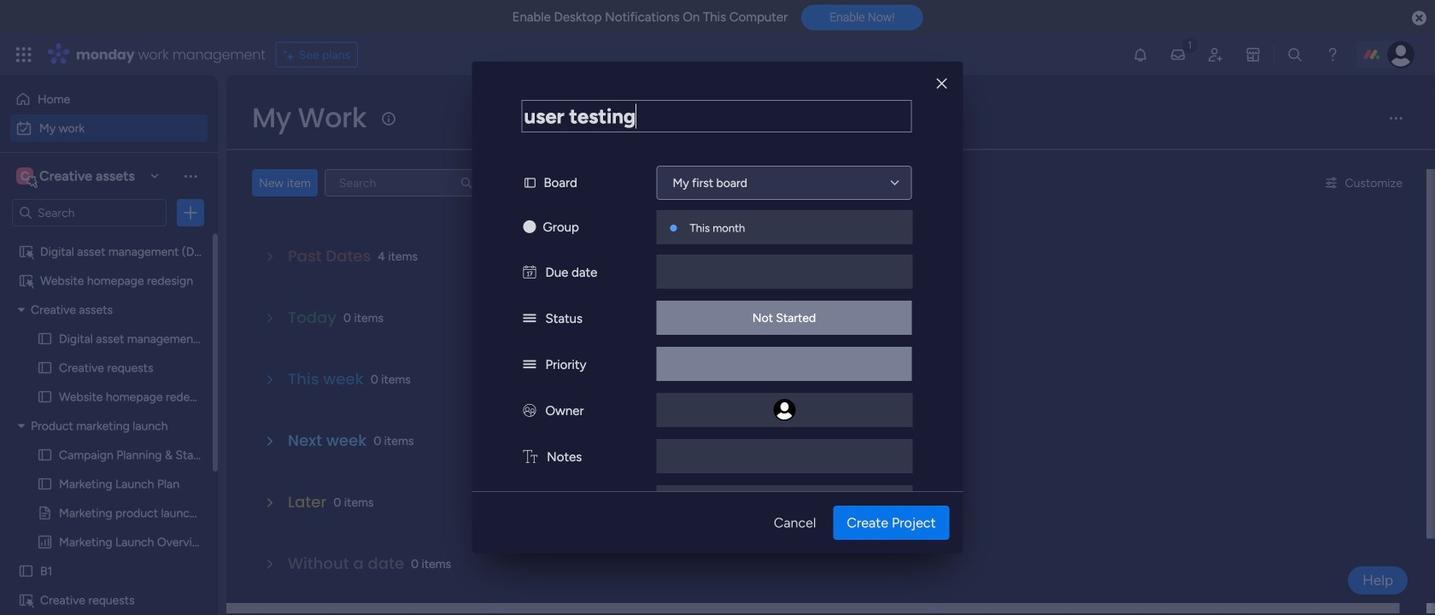 Task type: describe. For each thing, give the bounding box(es) containing it.
dapulse close image
[[1412, 10, 1427, 27]]

notifications image
[[1132, 46, 1149, 63]]

2 vertical spatial option
[[0, 236, 218, 240]]

search everything image
[[1286, 46, 1304, 63]]

v2 status image
[[523, 357, 536, 372]]

Filter dashboard by text search field
[[324, 169, 480, 196]]

search image
[[459, 176, 473, 190]]

v2 sun image
[[523, 220, 536, 235]]

see plans image
[[283, 45, 299, 64]]

dapulse text column image
[[523, 449, 537, 465]]

2 public board under template workspace image from the top
[[18, 592, 34, 608]]

caret down image
[[18, 304, 25, 316]]

public board under template workspace image
[[18, 243, 34, 260]]

1 vertical spatial option
[[10, 114, 208, 142]]

invite members image
[[1207, 46, 1224, 63]]

1 image
[[1182, 35, 1198, 54]]

public board image
[[37, 505, 53, 521]]

v2 multiple person column image
[[523, 403, 536, 419]]

public dashboard image
[[37, 534, 53, 550]]

monday marketplace image
[[1245, 46, 1262, 63]]

select product image
[[15, 46, 32, 63]]



Task type: locate. For each thing, give the bounding box(es) containing it.
1 public board under template workspace image from the top
[[18, 272, 34, 289]]

public board image
[[37, 331, 53, 347], [37, 360, 53, 376], [37, 389, 53, 405], [37, 447, 53, 463], [37, 476, 53, 492], [18, 563, 34, 579]]

caret down image
[[18, 420, 25, 432]]

Search in workspace field
[[36, 203, 143, 223]]

1 vertical spatial public board under template workspace image
[[18, 592, 34, 608]]

help image
[[1324, 46, 1341, 63]]

list box
[[0, 234, 235, 615]]

update feed image
[[1169, 46, 1187, 63]]

0 vertical spatial option
[[10, 85, 208, 113]]

workspace image
[[16, 167, 33, 185]]

None field
[[521, 100, 912, 132]]

dialog
[[472, 62, 963, 613]]

public board under template workspace image
[[18, 272, 34, 289], [18, 592, 34, 608]]

dapulse date column image
[[523, 265, 536, 280]]

None search field
[[324, 169, 480, 196]]

workspace selection element
[[16, 166, 137, 188]]

v2 status image
[[523, 311, 536, 326]]

option
[[10, 85, 208, 113], [10, 114, 208, 142], [0, 236, 218, 240]]

0 vertical spatial public board under template workspace image
[[18, 272, 34, 289]]

close image
[[937, 78, 947, 90]]

john smith image
[[1387, 41, 1415, 68]]



Task type: vqa. For each thing, say whether or not it's contained in the screenshot.
the dapulse checkmark sign image
no



